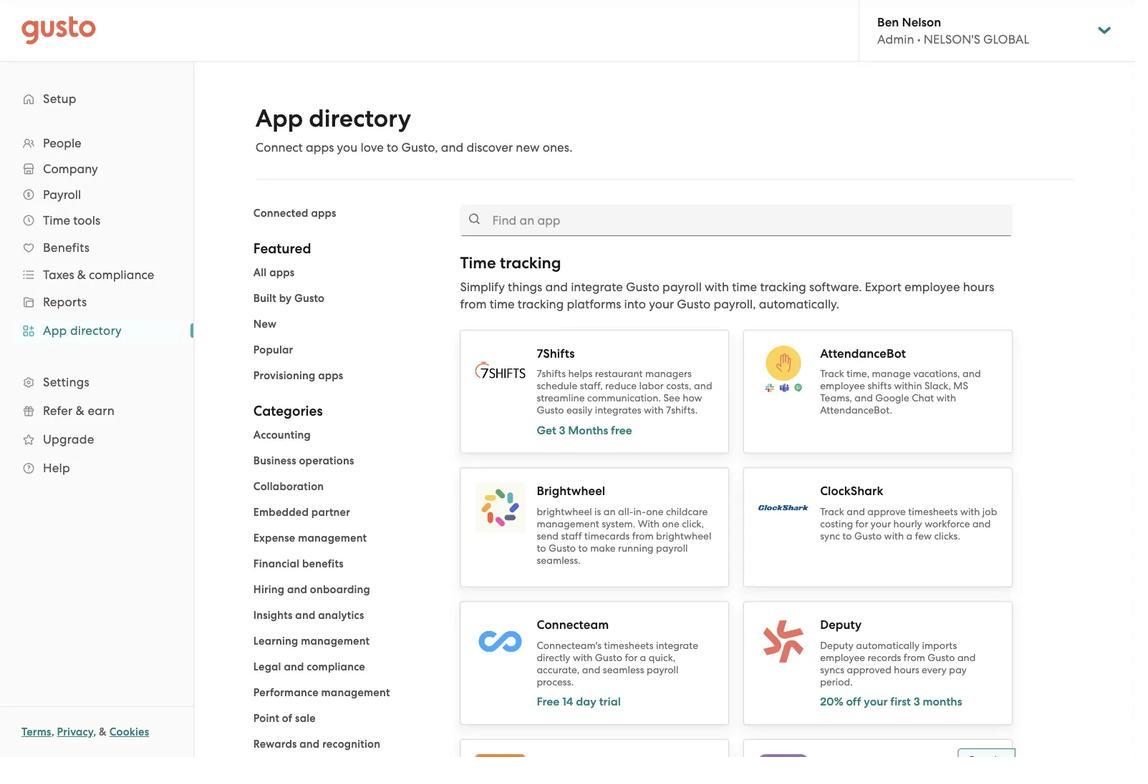 Task type: vqa. For each thing, say whether or not it's contained in the screenshot.
"partners" within the Gusto has several 401(k) partners that can help create a customize plan and minimize plan maintenance. The best part is when you choose one of our partners, your 401(k) plan will be automatically synced with Gusto, so you'll have everything in one place.
no



Task type: describe. For each thing, give the bounding box(es) containing it.
App Search field
[[460, 205, 1013, 236]]

nelson's
[[924, 32, 980, 46]]

staff,
[[580, 380, 603, 392]]

expense
[[253, 532, 295, 545]]

reports link
[[14, 289, 179, 315]]

benefits
[[43, 241, 90, 255]]

payroll button
[[14, 182, 179, 208]]

0 vertical spatial brightwheel
[[537, 506, 592, 518]]

2 , from the left
[[93, 726, 96, 739]]

one up with
[[646, 506, 664, 518]]

3 inside 7shifts 7shifts helps restaurant managers schedule staff, reduce labor costs, and streamline communication. see how gusto easily integrates with 7shifts. get 3 months free
[[559, 424, 565, 438]]

gusto,
[[401, 140, 438, 155]]

and inside connecteam connecteam's timesheets integrate directly with gusto for a quick, accurate, and seamless payroll process. free 14 day trial
[[582, 664, 600, 676]]

settings link
[[14, 370, 179, 395]]

performance management
[[253, 687, 390, 700]]

timecards
[[584, 530, 630, 542]]

all apps link
[[253, 266, 295, 279]]

with left 'job'
[[960, 506, 980, 518]]

one down childcare
[[662, 518, 679, 530]]

timesheets inside connecteam connecteam's timesheets integrate directly with gusto for a quick, accurate, and seamless payroll process. free 14 day trial
[[604, 640, 654, 652]]

an
[[603, 506, 616, 518]]

for inside clockshark track and approve timesheets with job costing for your hourly workforce and sync to gusto with a few clicks.
[[855, 518, 868, 530]]

with down hourly
[[884, 530, 904, 542]]

business
[[253, 455, 296, 468]]

you
[[337, 140, 358, 155]]

brightwheel
[[537, 484, 605, 499]]

records
[[868, 652, 901, 664]]

categories
[[253, 403, 323, 420]]

gusto inside list
[[294, 292, 325, 305]]

make
[[590, 542, 616, 554]]

cookies button
[[109, 724, 149, 741]]

help link
[[14, 455, 179, 481]]

collaboration link
[[253, 481, 324, 493]]

into
[[624, 297, 646, 312]]

attendancebot logo image
[[759, 345, 809, 395]]

your inside simplify things and integrate gusto payroll with time tracking software. export employee hours from time tracking platforms into your gusto payroll, automatically.
[[649, 297, 674, 312]]

gusto inside "brightwheel brightwheel is an all-in-one childcare management system. with one click, send staff timecards from brightwheel to gusto to make running payroll seamless."
[[549, 542, 576, 554]]

and inside 7shifts 7shifts helps restaurant managers schedule staff, reduce labor costs, and streamline communication. see how gusto easily integrates with 7shifts. get 3 months free
[[694, 380, 712, 392]]

embedded partner link
[[253, 506, 350, 519]]

gusto navigation element
[[0, 62, 193, 506]]

taxes & compliance
[[43, 268, 154, 282]]

3 inside deputy deputy automatically imports employee records from gusto and syncs approved hours every pay period. 20% off your first 3 months
[[914, 695, 920, 709]]

staff
[[561, 530, 582, 542]]

and up ms
[[962, 368, 981, 380]]

business operations link
[[253, 455, 354, 468]]

connected apps
[[253, 207, 336, 220]]

sync
[[820, 530, 840, 542]]

time for time tracking
[[460, 254, 496, 272]]

time for time tools
[[43, 213, 70, 228]]

apps for provisioning apps
[[318, 370, 343, 382]]

global
[[983, 32, 1029, 46]]

your inside deputy deputy automatically imports employee records from gusto and syncs approved hours every pay period. 20% off your first 3 months
[[864, 695, 888, 709]]

streamline
[[537, 392, 585, 404]]

2 vertical spatial &
[[99, 726, 107, 739]]

payroll inside "brightwheel brightwheel is an all-in-one childcare management system. with one click, send staff timecards from brightwheel to gusto to make running payroll seamless."
[[656, 542, 688, 554]]

payroll inside simplify things and integrate gusto payroll with time tracking software. export employee hours from time tracking platforms into your gusto payroll, automatically.
[[662, 280, 702, 294]]

and down sale
[[300, 738, 320, 751]]

gusto up into
[[626, 280, 659, 294]]

clicks.
[[934, 530, 960, 542]]

connected
[[253, 207, 308, 220]]

hiring and onboarding link
[[253, 584, 370, 597]]

time tracking
[[460, 254, 561, 272]]

time tools button
[[14, 208, 179, 233]]

timesheets inside clockshark track and approve timesheets with job costing for your hourly workforce and sync to gusto with a few clicks.
[[908, 506, 958, 518]]

list containing people
[[0, 130, 193, 483]]

directly
[[537, 652, 570, 664]]

all apps
[[253, 266, 295, 279]]

seamless.
[[537, 555, 581, 566]]

software.
[[809, 280, 862, 294]]

and right legal
[[284, 661, 304, 674]]

homebase logo image
[[759, 755, 809, 758]]

app directory link
[[14, 318, 179, 344]]

learning
[[253, 635, 298, 648]]

taxes
[[43, 268, 74, 282]]

0 horizontal spatial time
[[490, 297, 515, 312]]

people button
[[14, 130, 179, 156]]

point of sale
[[253, 713, 316, 725]]

pay
[[949, 664, 967, 676]]

expense management
[[253, 532, 367, 545]]

compliance for taxes & compliance
[[89, 268, 154, 282]]

insights and analytics
[[253, 609, 364, 622]]

brightwheel logo image
[[475, 483, 525, 533]]

home image
[[21, 16, 96, 45]]

deputy logo image
[[759, 617, 809, 667]]

brightwheel brightwheel is an all-in-one childcare management system. with one click, send staff timecards from brightwheel to gusto to make running payroll seamless.
[[537, 484, 711, 566]]

to down send
[[537, 542, 546, 554]]

automatically.
[[759, 297, 839, 312]]

see
[[663, 392, 680, 404]]

gusto inside 7shifts 7shifts helps restaurant managers schedule staff, reduce labor costs, and streamline communication. see how gusto easily integrates with 7shifts. get 3 months free
[[537, 405, 564, 416]]

gusto inside deputy deputy automatically imports employee records from gusto and syncs approved hours every pay period. 20% off your first 3 months
[[928, 652, 955, 664]]

company button
[[14, 156, 179, 182]]

ms
[[953, 380, 968, 392]]

a inside connecteam connecteam's timesheets integrate directly with gusto for a quick, accurate, and seamless payroll process. free 14 day trial
[[640, 652, 646, 664]]

refer
[[43, 404, 73, 418]]

nelson
[[902, 15, 941, 29]]

earn
[[88, 404, 115, 418]]

and down clockshark
[[847, 506, 865, 518]]

1 horizontal spatial time
[[732, 280, 757, 294]]

help
[[43, 461, 70, 476]]

list for featured
[[253, 264, 439, 385]]

teams,
[[820, 392, 852, 404]]

legal and compliance
[[253, 661, 365, 674]]

management inside "brightwheel brightwheel is an all-in-one childcare management system. with one click, send staff timecards from brightwheel to gusto to make running payroll seamless."
[[537, 518, 599, 530]]

off
[[846, 695, 861, 709]]

terms
[[21, 726, 51, 739]]

track for clockshark
[[820, 506, 844, 518]]

admin
[[877, 32, 914, 46]]

and down the financial benefits "link"
[[287, 584, 307, 597]]

onboarding
[[310, 584, 370, 597]]

operations
[[299, 455, 354, 468]]

by
[[279, 292, 292, 305]]

ben
[[877, 15, 899, 29]]

workforce
[[925, 518, 970, 530]]

2 vertical spatial tracking
[[518, 297, 564, 312]]

employee inside attendancebot track time, manage vacations, and employee shifts within slack, ms teams, and google chat with attendancebot.
[[820, 380, 865, 392]]

setup link
[[14, 86, 179, 112]]

with inside connecteam connecteam's timesheets integrate directly with gusto for a quick, accurate, and seamless payroll process. free 14 day trial
[[573, 652, 593, 664]]

insights and analytics link
[[253, 609, 364, 622]]

reduce
[[605, 380, 637, 392]]

apps for connected apps
[[311, 207, 336, 220]]

to down staff
[[578, 542, 588, 554]]

payroll
[[43, 188, 81, 202]]

tools
[[73, 213, 100, 228]]

financial benefits link
[[253, 558, 344, 571]]

and up learning management link
[[295, 609, 315, 622]]

integrate for simplify
[[571, 280, 623, 294]]

recognition
[[322, 738, 380, 751]]

is
[[594, 506, 601, 518]]



Task type: locate. For each thing, give the bounding box(es) containing it.
popular link
[[253, 344, 293, 357]]

app directory connect apps you love to gusto, and discover new ones.
[[256, 104, 573, 155]]

1 horizontal spatial integrate
[[656, 640, 698, 652]]

1 vertical spatial app
[[43, 324, 67, 338]]

and up attendancebot.
[[855, 392, 873, 404]]

management up "recognition"
[[321, 687, 390, 700]]

clockshark track and approve timesheets with job costing for your hourly workforce and sync to gusto with a few clicks.
[[820, 484, 997, 542]]

brightwheel down brightwheel
[[537, 506, 592, 518]]

1 vertical spatial 3
[[914, 695, 920, 709]]

expense management link
[[253, 532, 367, 545]]

employee up syncs
[[820, 652, 865, 664]]

from up every
[[904, 652, 925, 664]]

2 vertical spatial employee
[[820, 652, 865, 664]]

accounting link
[[253, 429, 311, 442]]

1 vertical spatial from
[[632, 530, 654, 542]]

embedded partner
[[253, 506, 350, 519]]

list containing all apps
[[253, 264, 439, 385]]

1 vertical spatial compliance
[[307, 661, 365, 674]]

time down the payroll
[[43, 213, 70, 228]]

1 horizontal spatial time
[[460, 254, 496, 272]]

& inside dropdown button
[[77, 268, 86, 282]]

0 horizontal spatial compliance
[[89, 268, 154, 282]]

free
[[611, 424, 632, 438]]

gusto inside connecteam connecteam's timesheets integrate directly with gusto for a quick, accurate, and seamless payroll process. free 14 day trial
[[595, 652, 622, 664]]

1 horizontal spatial compliance
[[307, 661, 365, 674]]

1 horizontal spatial for
[[855, 518, 868, 530]]

directory for app directory connect apps you love to gusto, and discover new ones.
[[309, 104, 411, 133]]

1 vertical spatial a
[[640, 652, 646, 664]]

, left "privacy" link
[[51, 726, 54, 739]]

gusto down imports
[[928, 652, 955, 664]]

app for app directory
[[43, 324, 67, 338]]

and
[[441, 140, 464, 155], [545, 280, 568, 294], [962, 368, 981, 380], [694, 380, 712, 392], [855, 392, 873, 404], [847, 506, 865, 518], [972, 518, 991, 530], [287, 584, 307, 597], [295, 609, 315, 622], [957, 652, 976, 664], [284, 661, 304, 674], [582, 664, 600, 676], [300, 738, 320, 751]]

0 horizontal spatial app
[[43, 324, 67, 338]]

0 vertical spatial deputy
[[820, 618, 862, 633]]

management down analytics
[[301, 635, 370, 648]]

list for categories
[[253, 427, 439, 758]]

1 vertical spatial hours
[[894, 664, 919, 676]]

time inside time tools dropdown button
[[43, 213, 70, 228]]

new
[[253, 318, 277, 331]]

1 vertical spatial employee
[[820, 380, 865, 392]]

1 horizontal spatial brightwheel
[[656, 530, 711, 542]]

integrate up platforms
[[571, 280, 623, 294]]

rewards
[[253, 738, 297, 751]]

day
[[576, 695, 596, 709]]

attendancebot track time, manage vacations, and employee shifts within slack, ms teams, and google chat with attendancebot.
[[820, 346, 981, 416]]

to
[[387, 140, 398, 155], [842, 530, 852, 542], [537, 542, 546, 554], [578, 542, 588, 554]]

your right into
[[649, 297, 674, 312]]

time up simplify
[[460, 254, 496, 272]]

1 vertical spatial integrate
[[656, 640, 698, 652]]

and right gusto,
[[441, 140, 464, 155]]

1 horizontal spatial a
[[906, 530, 913, 542]]

your
[[649, 297, 674, 312], [871, 518, 891, 530], [864, 695, 888, 709]]

3 right first
[[914, 695, 920, 709]]

for up seamless
[[625, 652, 638, 664]]

track
[[820, 368, 844, 380], [820, 506, 844, 518]]

& for compliance
[[77, 268, 86, 282]]

and inside app directory connect apps you love to gusto, and discover new ones.
[[441, 140, 464, 155]]

, left the 'cookies' button at the left of page
[[93, 726, 96, 739]]

approve
[[867, 506, 906, 518]]

refer & earn link
[[14, 398, 179, 424]]

connect
[[256, 140, 303, 155]]

terms , privacy , & cookies
[[21, 726, 149, 739]]

app for app directory connect apps you love to gusto, and discover new ones.
[[256, 104, 303, 133]]

a inside clockshark track and approve timesheets with job costing for your hourly workforce and sync to gusto with a few clicks.
[[906, 530, 913, 542]]

google
[[875, 392, 909, 404]]

gusto up 'seamless.'
[[549, 542, 576, 554]]

1 , from the left
[[51, 726, 54, 739]]

a
[[906, 530, 913, 542], [640, 652, 646, 664]]

gusto right by
[[294, 292, 325, 305]]

benefits link
[[14, 235, 179, 261]]

taxes & compliance button
[[14, 262, 179, 288]]

0 horizontal spatial ,
[[51, 726, 54, 739]]

within
[[894, 380, 922, 392]]

track up "costing"
[[820, 506, 844, 518]]

months
[[568, 424, 608, 438]]

timesheets up seamless
[[604, 640, 654, 652]]

None search field
[[460, 205, 1013, 236]]

0 horizontal spatial a
[[640, 652, 646, 664]]

time down simplify
[[490, 297, 515, 312]]

legal and compliance link
[[253, 661, 365, 674]]

shifts
[[868, 380, 892, 392]]

3 right get
[[559, 424, 565, 438]]

hours inside deputy deputy automatically imports employee records from gusto and syncs approved hours every pay period. 20% off your first 3 months
[[894, 664, 919, 676]]

management up staff
[[537, 518, 599, 530]]

0 horizontal spatial from
[[460, 297, 487, 312]]

and up pay
[[957, 652, 976, 664]]

clockshark
[[820, 484, 883, 499]]

1 vertical spatial directory
[[70, 324, 122, 338]]

helps
[[568, 368, 593, 380]]

timesheets
[[908, 506, 958, 518], [604, 640, 654, 652]]

0 vertical spatial tracking
[[500, 254, 561, 272]]

communication.
[[587, 392, 661, 404]]

compliance for legal and compliance
[[307, 661, 365, 674]]

your inside clockshark track and approve timesheets with job costing for your hourly workforce and sync to gusto with a few clicks.
[[871, 518, 891, 530]]

management for performance management
[[321, 687, 390, 700]]

0 vertical spatial for
[[855, 518, 868, 530]]

from inside deputy deputy automatically imports employee records from gusto and syncs approved hours every pay period. 20% off your first 3 months
[[904, 652, 925, 664]]

for right "costing"
[[855, 518, 868, 530]]

privacy
[[57, 726, 93, 739]]

7shifts
[[537, 368, 566, 380]]

employee up the teams,
[[820, 380, 865, 392]]

1 vertical spatial track
[[820, 506, 844, 518]]

with down slack,
[[936, 392, 956, 404]]

tracking
[[500, 254, 561, 272], [760, 280, 806, 294], [518, 297, 564, 312]]

0 horizontal spatial timesheets
[[604, 640, 654, 652]]

2 vertical spatial your
[[864, 695, 888, 709]]

2 track from the top
[[820, 506, 844, 518]]

benefits
[[302, 558, 344, 571]]

7shifts
[[537, 346, 575, 361]]

to inside app directory connect apps you love to gusto, and discover new ones.
[[387, 140, 398, 155]]

with inside attendancebot track time, manage vacations, and employee shifts within slack, ms teams, and google chat with attendancebot.
[[936, 392, 956, 404]]

management for expense management
[[298, 532, 367, 545]]

& left earn
[[76, 404, 85, 418]]

1 horizontal spatial ,
[[93, 726, 96, 739]]

with inside 7shifts 7shifts helps restaurant managers schedule staff, reduce labor costs, and streamline communication. see how gusto easily integrates with 7shifts. get 3 months free
[[644, 405, 664, 416]]

tracking down the things
[[518, 297, 564, 312]]

0 horizontal spatial brightwheel
[[537, 506, 592, 518]]

system.
[[602, 518, 635, 530]]

1 vertical spatial &
[[76, 404, 85, 418]]

every
[[922, 664, 947, 676]]

0 vertical spatial time
[[732, 280, 757, 294]]

compliance
[[89, 268, 154, 282], [307, 661, 365, 674]]

0 vertical spatial &
[[77, 268, 86, 282]]

attendancebot
[[820, 346, 906, 361]]

integrate inside connecteam connecteam's timesheets integrate directly with gusto for a quick, accurate, and seamless payroll process. free 14 day trial
[[656, 640, 698, 652]]

0 vertical spatial compliance
[[89, 268, 154, 282]]

and inside simplify things and integrate gusto payroll with time tracking software. export employee hours from time tracking platforms into your gusto payroll, automatically.
[[545, 280, 568, 294]]

employee inside deputy deputy automatically imports employee records from gusto and syncs approved hours every pay period. 20% off your first 3 months
[[820, 652, 865, 664]]

settings
[[43, 375, 89, 390]]

0 horizontal spatial integrate
[[571, 280, 623, 294]]

1 deputy from the top
[[820, 618, 862, 633]]

integrate inside simplify things and integrate gusto payroll with time tracking software. export employee hours from time tracking platforms into your gusto payroll, automatically.
[[571, 280, 623, 294]]

1 vertical spatial for
[[625, 652, 638, 664]]

compliance inside dropdown button
[[89, 268, 154, 282]]

2 deputy from the top
[[820, 640, 854, 652]]

gusto up seamless
[[595, 652, 622, 664]]

track inside clockshark track and approve timesheets with job costing for your hourly workforce and sync to gusto with a few clicks.
[[820, 506, 844, 518]]

a down hourly
[[906, 530, 913, 542]]

0 vertical spatial directory
[[309, 104, 411, 133]]

1 horizontal spatial app
[[256, 104, 303, 133]]

time
[[43, 213, 70, 228], [460, 254, 496, 272]]

with inside simplify things and integrate gusto payroll with time tracking software. export employee hours from time tracking platforms into your gusto payroll, automatically.
[[705, 280, 729, 294]]

from down with
[[632, 530, 654, 542]]

0 vertical spatial payroll
[[662, 280, 702, 294]]

deputy
[[820, 618, 862, 633], [820, 640, 854, 652]]

simplify things and integrate gusto payroll with time tracking software. export employee hours from time tracking platforms into your gusto payroll, automatically.
[[460, 280, 994, 312]]

payroll
[[662, 280, 702, 294], [656, 542, 688, 554], [647, 664, 678, 676]]

and right the things
[[545, 280, 568, 294]]

apps right the connected
[[311, 207, 336, 220]]

to inside clockshark track and approve timesheets with job costing for your hourly workforce and sync to gusto with a few clicks.
[[842, 530, 852, 542]]

compliance up reports link
[[89, 268, 154, 282]]

tracking up automatically.
[[760, 280, 806, 294]]

process.
[[537, 676, 574, 688]]

1 track from the top
[[820, 368, 844, 380]]

& left the 'cookies' button at the left of page
[[99, 726, 107, 739]]

built by gusto
[[253, 292, 325, 305]]

rewards and recognition
[[253, 738, 380, 751]]

compliance up "performance management" link on the bottom left of page
[[307, 661, 365, 674]]

& for earn
[[76, 404, 85, 418]]

ebillity logo image
[[475, 755, 525, 758]]

employee inside simplify things and integrate gusto payroll with time tracking software. export employee hours from time tracking platforms into your gusto payroll, automatically.
[[905, 280, 960, 294]]

gusto inside clockshark track and approve timesheets with job costing for your hourly workforce and sync to gusto with a few clicks.
[[854, 530, 882, 542]]

app inside app directory connect apps you love to gusto, and discover new ones.
[[256, 104, 303, 133]]

and left seamless
[[582, 664, 600, 676]]

& right 'taxes'
[[77, 268, 86, 282]]

hours inside simplify things and integrate gusto payroll with time tracking software. export employee hours from time tracking platforms into your gusto payroll, automatically.
[[963, 280, 994, 294]]

1 horizontal spatial timesheets
[[908, 506, 958, 518]]

0 horizontal spatial hours
[[894, 664, 919, 676]]

terms link
[[21, 726, 51, 739]]

with down connecteam's
[[573, 652, 593, 664]]

1 vertical spatial timesheets
[[604, 640, 654, 652]]

employee right export
[[905, 280, 960, 294]]

your down approve
[[871, 518, 891, 530]]

to down "costing"
[[842, 530, 852, 542]]

integrate up "quick," at right bottom
[[656, 640, 698, 652]]

0 horizontal spatial for
[[625, 652, 638, 664]]

1 vertical spatial time
[[490, 297, 515, 312]]

1 vertical spatial time
[[460, 254, 496, 272]]

employee
[[905, 280, 960, 294], [820, 380, 865, 392], [820, 652, 865, 664]]

from inside "brightwheel brightwheel is an all-in-one childcare management system. with one click, send staff timecards from brightwheel to gusto to make running payroll seamless."
[[632, 530, 654, 542]]

with up payroll,
[[705, 280, 729, 294]]

directory for app directory
[[70, 324, 122, 338]]

management down partner
[[298, 532, 367, 545]]

app directory
[[43, 324, 122, 338]]

track inside attendancebot track time, manage vacations, and employee shifts within slack, ms teams, and google chat with attendancebot.
[[820, 368, 844, 380]]

a left "quick," at right bottom
[[640, 652, 646, 664]]

time tools
[[43, 213, 100, 228]]

apps right all
[[269, 266, 295, 279]]

7shifts logo image
[[475, 362, 525, 379]]

app inside gusto navigation element
[[43, 324, 67, 338]]

popular
[[253, 344, 293, 357]]

from down simplify
[[460, 297, 487, 312]]

1 vertical spatial tracking
[[760, 280, 806, 294]]

management for learning management
[[301, 635, 370, 648]]

2 vertical spatial payroll
[[647, 664, 678, 676]]

track up the teams,
[[820, 368, 844, 380]]

directory inside app directory connect apps you love to gusto, and discover new ones.
[[309, 104, 411, 133]]

1 vertical spatial your
[[871, 518, 891, 530]]

refer & earn
[[43, 404, 115, 418]]

apps for all apps
[[269, 266, 295, 279]]

for inside connecteam connecteam's timesheets integrate directly with gusto for a quick, accurate, and seamless payroll process. free 14 day trial
[[625, 652, 638, 664]]

all
[[253, 266, 267, 279]]

export
[[865, 280, 902, 294]]

list containing accounting
[[253, 427, 439, 758]]

and up how at the right bottom of page
[[694, 380, 712, 392]]

app down reports
[[43, 324, 67, 338]]

track for attendancebot
[[820, 368, 844, 380]]

gusto down "streamline"
[[537, 405, 564, 416]]

business operations
[[253, 455, 354, 468]]

1 horizontal spatial directory
[[309, 104, 411, 133]]

performance management link
[[253, 687, 390, 700]]

love
[[361, 140, 384, 155]]

brightwheel down "click,"
[[656, 530, 711, 542]]

company
[[43, 162, 98, 176]]

app up connect
[[256, 104, 303, 133]]

labor
[[639, 380, 664, 392]]

14
[[562, 695, 573, 709]]

0 vertical spatial hours
[[963, 280, 994, 294]]

costs,
[[666, 380, 692, 392]]

easily
[[566, 405, 593, 416]]

and inside deputy deputy automatically imports employee records from gusto and syncs approved hours every pay period. 20% off your first 3 months
[[957, 652, 976, 664]]

7shifts.
[[666, 405, 698, 416]]

point
[[253, 713, 279, 725]]

vacations,
[[913, 368, 960, 380]]

connecteam logo image
[[475, 629, 525, 655]]

directory up love
[[309, 104, 411, 133]]

2 horizontal spatial from
[[904, 652, 925, 664]]

childcare
[[666, 506, 708, 518]]

1 vertical spatial brightwheel
[[656, 530, 711, 542]]

of
[[282, 713, 292, 725]]

1 horizontal spatial from
[[632, 530, 654, 542]]

0 horizontal spatial directory
[[70, 324, 122, 338]]

gusto down approve
[[854, 530, 882, 542]]

1 horizontal spatial hours
[[963, 280, 994, 294]]

gusto left payroll,
[[677, 297, 711, 312]]

apps left you
[[306, 140, 334, 155]]

tracking up the things
[[500, 254, 561, 272]]

financial
[[253, 558, 300, 571]]

sale
[[295, 713, 316, 725]]

0 vertical spatial app
[[256, 104, 303, 133]]

schedule
[[537, 380, 577, 392]]

0 vertical spatial from
[[460, 297, 487, 312]]

apps right provisioning
[[318, 370, 343, 382]]

0 vertical spatial timesheets
[[908, 506, 958, 518]]

0 vertical spatial track
[[820, 368, 844, 380]]

rewards and recognition link
[[253, 738, 380, 751]]

your right off
[[864, 695, 888, 709]]

clockshark logo image
[[759, 505, 809, 511]]

ones.
[[543, 140, 573, 155]]

time up payroll,
[[732, 280, 757, 294]]

0 vertical spatial a
[[906, 530, 913, 542]]

0 vertical spatial employee
[[905, 280, 960, 294]]

1 vertical spatial payroll
[[656, 542, 688, 554]]

•
[[917, 32, 921, 46]]

0 vertical spatial time
[[43, 213, 70, 228]]

time
[[732, 280, 757, 294], [490, 297, 515, 312]]

to right love
[[387, 140, 398, 155]]

0 horizontal spatial 3
[[559, 424, 565, 438]]

manage
[[872, 368, 911, 380]]

and down 'job'
[[972, 518, 991, 530]]

deputy deputy automatically imports employee records from gusto and syncs approved hours every pay period. 20% off your first 3 months
[[820, 618, 976, 709]]

with down see
[[644, 405, 664, 416]]

directory down reports link
[[70, 324, 122, 338]]

directory inside the app directory link
[[70, 324, 122, 338]]

1 vertical spatial deputy
[[820, 640, 854, 652]]

0 vertical spatial 3
[[559, 424, 565, 438]]

integrate for connecteam
[[656, 640, 698, 652]]

20%
[[820, 695, 843, 709]]

payroll inside connecteam connecteam's timesheets integrate directly with gusto for a quick, accurate, and seamless payroll process. free 14 day trial
[[647, 664, 678, 676]]

0 vertical spatial integrate
[[571, 280, 623, 294]]

time,
[[847, 368, 870, 380]]

timesheets up workforce
[[908, 506, 958, 518]]

2 vertical spatial from
[[904, 652, 925, 664]]

from inside simplify things and integrate gusto payroll with time tracking software. export employee hours from time tracking platforms into your gusto payroll, automatically.
[[460, 297, 487, 312]]

0 vertical spatial your
[[649, 297, 674, 312]]

1 horizontal spatial 3
[[914, 695, 920, 709]]

0 horizontal spatial time
[[43, 213, 70, 228]]

list
[[0, 130, 193, 483], [253, 264, 439, 385], [253, 427, 439, 758]]

apps inside app directory connect apps you love to gusto, and discover new ones.
[[306, 140, 334, 155]]



